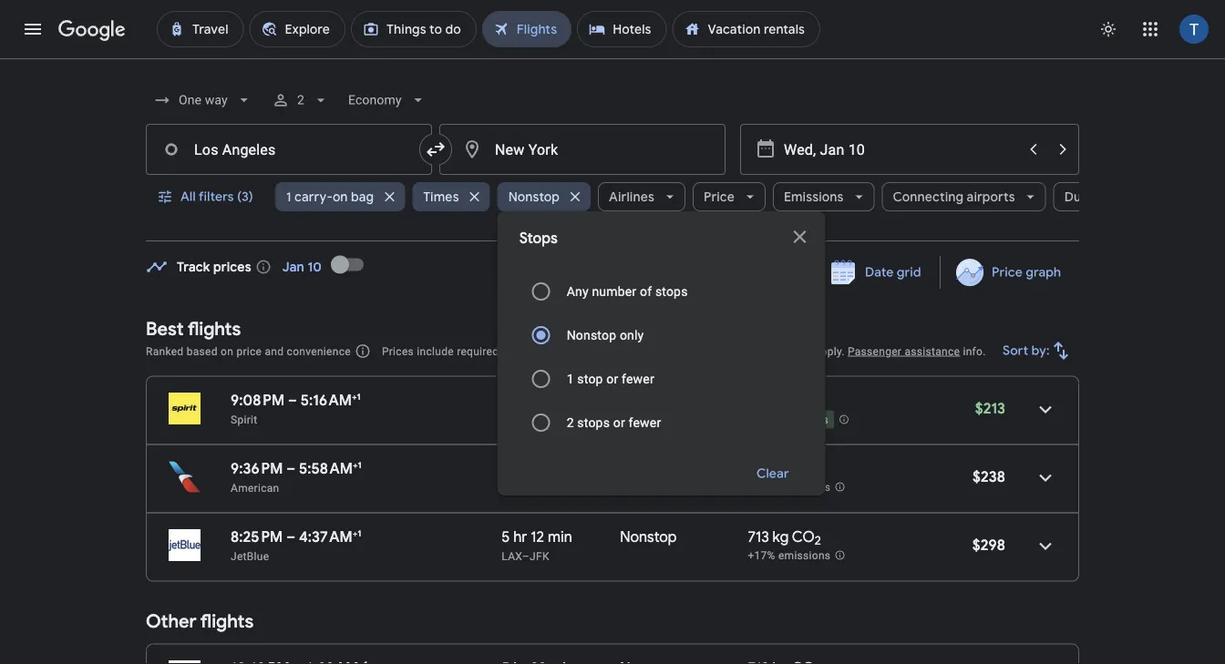 Task type: locate. For each thing, give the bounding box(es) containing it.
main content
[[146, 243, 1079, 665]]

all
[[180, 189, 196, 205]]

+ inside 8:25 pm – 4:37 am + 1
[[352, 528, 357, 539]]

+55%
[[748, 481, 775, 494]]

12
[[531, 528, 544, 546]]

on
[[333, 189, 348, 205], [221, 345, 233, 358]]

2 inside the 713 kg co 2
[[815, 533, 821, 549]]

1 inside 8:25 pm – 4:37 am + 1
[[357, 528, 361, 539]]

price inside price "popup button"
[[704, 189, 735, 205]]

Arrival time: 5:16 AM on  Thursday, January 11. text field
[[301, 391, 361, 410]]

+ down arrival time: 5:16 am on  thursday, january 11. text field
[[353, 459, 358, 471]]

2 and from the left
[[721, 345, 740, 358]]

emissions for 947
[[778, 481, 831, 494]]

1 vertical spatial price
[[992, 264, 1022, 281]]

price inside button
[[992, 264, 1022, 281]]

1 vertical spatial 5
[[502, 459, 510, 478]]

2 vertical spatial min
[[548, 528, 572, 546]]

1 vertical spatial flights
[[200, 610, 254, 634]]

0 vertical spatial min
[[542, 391, 567, 410]]

of
[[640, 284, 652, 299]]

+
[[532, 345, 539, 358], [352, 391, 357, 402], [353, 459, 358, 471], [352, 528, 357, 539]]

– right 9:36 pm
[[286, 459, 295, 478]]

min right the 12
[[548, 528, 572, 546]]

+ for 5:58 am
[[353, 459, 358, 471]]

1 nonstop flight. element from the top
[[620, 391, 677, 412]]

1 vertical spatial fewer
[[629, 415, 661, 430]]

price for price
[[704, 189, 735, 205]]

0 vertical spatial kg
[[776, 459, 792, 478]]

–
[[288, 391, 297, 410], [522, 413, 530, 426], [286, 459, 295, 478], [286, 528, 295, 546], [522, 550, 530, 563]]

2 5 from the top
[[502, 459, 510, 478]]

based
[[187, 345, 218, 358]]

238 US dollars text field
[[973, 468, 1005, 486]]

lax left jfk
[[502, 550, 522, 563]]

1 horizontal spatial stops
[[655, 284, 688, 299]]

hr
[[513, 391, 527, 410], [513, 459, 527, 478], [513, 528, 527, 546]]

emissions down the 713 kg co 2
[[778, 550, 831, 563]]

min right 8
[[542, 391, 567, 410]]

0 vertical spatial price
[[704, 189, 735, 205]]

date grid button
[[818, 256, 936, 289]]

on left bag
[[333, 189, 348, 205]]

lax down total duration 5 hr 22 min. element
[[502, 482, 522, 495]]

or for stop
[[606, 371, 618, 386]]

2 inside stops option group
[[567, 415, 574, 430]]

or down the 1 stop or fewer
[[613, 415, 625, 430]]

emissions for 713
[[778, 550, 831, 563]]

1 hr from the top
[[513, 391, 527, 410]]

0 vertical spatial lax
[[502, 413, 522, 426]]

1 vertical spatial min
[[550, 459, 574, 478]]

american
[[231, 482, 279, 495]]

– for 4:37 am
[[286, 528, 295, 546]]

+17% emissions
[[748, 550, 831, 563]]

flight details. leaves los angeles international airport at 8:25 pm on wednesday, january 10 and arrives at john f. kennedy international airport at 4:37 am on thursday, january 11. image
[[1024, 525, 1067, 568]]

kg inside the 713 kg co 2
[[773, 528, 789, 546]]

1 right 4:37 am
[[357, 528, 361, 539]]

5 for 5 hr 8 min
[[502, 391, 510, 410]]

and
[[265, 345, 284, 358], [721, 345, 740, 358]]

2
[[297, 93, 304, 108], [584, 345, 591, 358], [567, 415, 574, 430], [818, 465, 824, 481], [815, 533, 821, 549]]

may apply. passenger assistance
[[787, 345, 960, 358]]

5 inside 5 hr 12 min lax – jfk
[[502, 528, 510, 546]]

1 5 from the top
[[502, 391, 510, 410]]

– for 5:58 am
[[286, 459, 295, 478]]

emissions inside popup button
[[776, 414, 828, 427]]

– down "total duration 5 hr 8 min." element at the bottom of the page
[[522, 413, 530, 426]]

emissions
[[776, 414, 828, 427], [778, 481, 831, 494], [778, 550, 831, 563]]

1 left carry-
[[286, 189, 291, 205]]

min inside 5 hr 12 min lax – jfk
[[548, 528, 572, 546]]

emissions
[[784, 189, 844, 205]]

nonstop button
[[497, 175, 591, 219]]

+ for 4:37 am
[[352, 528, 357, 539]]

None search field
[[146, 78, 1148, 496]]

None text field
[[146, 124, 432, 175], [439, 124, 726, 175], [146, 124, 432, 175], [439, 124, 726, 175]]

1 vertical spatial hr
[[513, 459, 527, 478]]

min
[[542, 391, 567, 410], [550, 459, 574, 478], [548, 528, 572, 546]]

3 hr from the top
[[513, 528, 527, 546]]

price
[[704, 189, 735, 205], [992, 264, 1022, 281]]

grid
[[897, 264, 921, 281]]

1 vertical spatial co
[[792, 528, 815, 546]]

lax left ewr
[[502, 413, 522, 426]]

1 for 5:16 am
[[357, 391, 361, 402]]

2 vertical spatial hr
[[513, 528, 527, 546]]

5 left 8
[[502, 391, 510, 410]]

1 left stop
[[567, 371, 574, 386]]

0 vertical spatial nonstop flight. element
[[620, 391, 677, 412]]

+ down arrival time: 5:58 am on  thursday, january 11. text field
[[352, 528, 357, 539]]

hr left 8
[[513, 391, 527, 410]]

kg
[[776, 459, 792, 478], [773, 528, 789, 546]]

1 vertical spatial on
[[221, 345, 233, 358]]

hr left the 12
[[513, 528, 527, 546]]

8:25 pm
[[231, 528, 283, 546]]

co inside the 713 kg co 2
[[792, 528, 815, 546]]

$213
[[975, 399, 1005, 418]]

lax inside 5 hr 12 min lax – jfk
[[502, 550, 522, 563]]

sort
[[1003, 343, 1029, 359]]

5 inside 5 hr 22 min lax
[[502, 459, 510, 478]]

price
[[236, 345, 262, 358]]

5 for 5 hr 22 min
[[502, 459, 510, 478]]

co
[[795, 459, 818, 478], [792, 528, 815, 546]]

22
[[531, 459, 546, 478]]

main menu image
[[22, 18, 44, 40]]

passenger
[[848, 345, 902, 358]]

and right price
[[265, 345, 284, 358]]

min for 5 hr 12 min
[[548, 528, 572, 546]]

fewer down optional
[[622, 371, 654, 386]]

2 hr from the top
[[513, 459, 527, 478]]

1 horizontal spatial on
[[333, 189, 348, 205]]

+ inside 9:08 pm – 5:16 am + 1
[[352, 391, 357, 402]]

min for 5 hr 8 min
[[542, 391, 567, 410]]

sort by: button
[[996, 329, 1079, 373]]

– right 8:25 pm
[[286, 528, 295, 546]]

1 vertical spatial lax
[[502, 482, 522, 495]]

1 vertical spatial emissions
[[778, 481, 831, 494]]

hr for 22
[[513, 459, 527, 478]]

include
[[417, 345, 454, 358]]

9:36 pm
[[231, 459, 283, 478]]

on inside popup button
[[333, 189, 348, 205]]

lax inside 5 hr 22 min lax
[[502, 482, 522, 495]]

emissions right '16%' on the right of the page
[[776, 414, 828, 427]]

kg for 713
[[773, 528, 789, 546]]

1 lax from the top
[[502, 413, 522, 426]]

9:08 pm – 5:16 am + 1
[[231, 391, 361, 410]]

0 vertical spatial fewer
[[622, 371, 654, 386]]

nonstop flight. element
[[620, 391, 677, 412], [620, 528, 677, 549], [620, 659, 677, 665]]

10
[[308, 259, 322, 275]]

2 vertical spatial lax
[[502, 550, 522, 563]]

5 inside 5 hr 8 min lax – ewr
[[502, 391, 510, 410]]

– for 5:16 am
[[288, 391, 297, 410]]

1 carry-on bag button
[[275, 175, 405, 219]]

learn more about tracked prices image
[[255, 259, 271, 275]]

total duration 5 hr 12 min. element
[[502, 528, 620, 549]]

kg for 947
[[776, 459, 792, 478]]

leaves los angeles international airport at 8:25 pm on wednesday, january 10 and arrives at john f. kennedy international airport at 4:37 am on thursday, january 11. element
[[231, 528, 361, 546]]

price left graph
[[992, 264, 1022, 281]]

3 lax from the top
[[502, 550, 522, 563]]

number
[[592, 284, 637, 299]]

flights up based
[[188, 317, 241, 340]]

apply.
[[815, 345, 845, 358]]

and right charges
[[721, 345, 740, 358]]

1 vertical spatial nonstop flight. element
[[620, 528, 677, 549]]

8:25 pm – 4:37 am + 1
[[231, 528, 361, 546]]

1 horizontal spatial price
[[992, 264, 1022, 281]]

connecting airports button
[[882, 175, 1046, 219]]

lax inside 5 hr 8 min lax – ewr
[[502, 413, 522, 426]]

connecting airports
[[893, 189, 1015, 205]]

213 US dollars text field
[[975, 399, 1005, 418]]

min right 22
[[550, 459, 574, 478]]

filters
[[199, 189, 234, 205]]

hr left 22
[[513, 459, 527, 478]]

– left 5:16 am
[[288, 391, 297, 410]]

0 horizontal spatial and
[[265, 345, 284, 358]]

0 vertical spatial emissions
[[776, 414, 828, 427]]

0 vertical spatial flights
[[188, 317, 241, 340]]

nonstop inside "popup button"
[[508, 189, 560, 205]]

swap origin and destination. image
[[425, 139, 447, 160]]

best
[[146, 317, 184, 340]]

or for stops
[[613, 415, 625, 430]]

0 vertical spatial on
[[333, 189, 348, 205]]

lax for 5 hr 22 min
[[502, 482, 522, 495]]

co inside 947 kg co 2
[[795, 459, 818, 478]]

5 left 22
[[502, 459, 510, 478]]

leaves los angeles international airport at 10:10 pm on wednesday, january 10 and arrives at john f. kennedy international airport at 6:33 am on thursday, january 11. element
[[231, 659, 367, 665]]

adults.
[[594, 345, 629, 358]]

2 lax from the top
[[502, 482, 522, 495]]

co up +17% emissions
[[792, 528, 815, 546]]

– down total duration 5 hr 12 min. element
[[522, 550, 530, 563]]

1 vertical spatial kg
[[773, 528, 789, 546]]

2 vertical spatial emissions
[[778, 550, 831, 563]]

co up +55% emissions
[[795, 459, 818, 478]]

kg up +17% emissions
[[773, 528, 789, 546]]

stops option group
[[519, 270, 804, 445]]

stops down "total duration 5 hr 8 min." element at the bottom of the page
[[577, 415, 610, 430]]

None field
[[146, 84, 261, 117], [341, 84, 434, 117], [146, 84, 261, 117], [341, 84, 434, 117]]

price for price graph
[[992, 264, 1022, 281]]

kg up +55% emissions
[[776, 459, 792, 478]]

5 hr 8 min lax – ewr
[[502, 391, 567, 426]]

Arrival time: 4:37 AM on  Thursday, January 11. text field
[[299, 528, 361, 546]]

1 right 5:58 am
[[358, 459, 362, 471]]

none search field containing stops
[[146, 78, 1148, 496]]

hr inside 5 hr 22 min lax
[[513, 459, 527, 478]]

or right stop
[[606, 371, 618, 386]]

main content containing best flights
[[146, 243, 1079, 665]]

min inside 5 hr 22 min lax
[[550, 459, 574, 478]]

find the best price region
[[146, 243, 1079, 304]]

stops right of
[[655, 284, 688, 299]]

3 5 from the top
[[502, 528, 510, 546]]

2 vertical spatial 5
[[502, 528, 510, 546]]

+ down learn more about ranking icon
[[352, 391, 357, 402]]

2 nonstop flight. element from the top
[[620, 528, 677, 549]]

hr inside 5 hr 12 min lax – jfk
[[513, 528, 527, 546]]

1 inside 9:36 pm – 5:58 am + 1
[[358, 459, 362, 471]]

0 vertical spatial stops
[[655, 284, 688, 299]]

price right airlines popup button
[[704, 189, 735, 205]]

1
[[286, 189, 291, 205], [567, 371, 574, 386], [357, 391, 361, 402], [358, 459, 362, 471], [357, 528, 361, 539]]

co for 713
[[792, 528, 815, 546]]

0 horizontal spatial on
[[221, 345, 233, 358]]

1 vertical spatial stops
[[577, 415, 610, 430]]

nonstop inside stops option group
[[567, 328, 616, 343]]

1 inside 9:08 pm – 5:16 am + 1
[[357, 391, 361, 402]]

track
[[177, 259, 210, 275]]

emissions down 947 kg co 2
[[778, 481, 831, 494]]

price button
[[693, 175, 766, 219]]

assistance
[[905, 345, 960, 358]]

lax for 5 hr 8 min
[[502, 413, 522, 426]]

co for 947
[[795, 459, 818, 478]]

hr for 8
[[513, 391, 527, 410]]

1 inside popup button
[[286, 189, 291, 205]]

jan 10
[[282, 259, 322, 275]]

16%
[[752, 414, 773, 427]]

stop
[[577, 371, 603, 386]]

0 vertical spatial 5
[[502, 391, 510, 410]]

+ inside 9:36 pm – 5:58 am + 1
[[353, 459, 358, 471]]

stops
[[655, 284, 688, 299], [577, 415, 610, 430]]

0 vertical spatial hr
[[513, 391, 527, 410]]

carry-
[[294, 189, 333, 205]]

5:58 am
[[299, 459, 353, 478]]

stops
[[519, 229, 558, 248]]

clear button
[[735, 452, 811, 496]]

1 for 5:58 am
[[358, 459, 362, 471]]

0 vertical spatial or
[[606, 371, 618, 386]]

0 vertical spatial co
[[795, 459, 818, 478]]

kg inside 947 kg co 2
[[776, 459, 792, 478]]

flights for other flights
[[200, 610, 254, 634]]

0 horizontal spatial stops
[[577, 415, 610, 430]]

flights up departure time: 10:10 pm. text box
[[200, 610, 254, 634]]

– inside 5 hr 8 min lax – ewr
[[522, 413, 530, 426]]

5 left the 12
[[502, 528, 510, 546]]

2 vertical spatial nonstop flight. element
[[620, 659, 677, 665]]

1 right 5:16 am
[[357, 391, 361, 402]]

0 horizontal spatial price
[[704, 189, 735, 205]]

on left price
[[221, 345, 233, 358]]

1 horizontal spatial and
[[721, 345, 740, 358]]

nonstop
[[508, 189, 560, 205], [567, 328, 616, 343], [620, 391, 677, 410], [620, 528, 677, 546]]

fewer down the 1 stop or fewer
[[629, 415, 661, 430]]

hr inside 5 hr 8 min lax – ewr
[[513, 391, 527, 410]]

min inside 5 hr 8 min lax – ewr
[[542, 391, 567, 410]]

required
[[457, 345, 499, 358]]

leaves los angeles international airport at 9:08 pm on wednesday, january 10 and arrives at newark liberty international airport at 5:16 am on thursday, january 11. element
[[231, 391, 361, 410]]

1 vertical spatial or
[[613, 415, 625, 430]]

+ left fees
[[532, 345, 539, 358]]



Task type: describe. For each thing, give the bounding box(es) containing it.
fees
[[542, 345, 564, 358]]

date grid
[[865, 264, 921, 281]]

+55% emissions
[[748, 481, 831, 494]]

5 for 5 hr 12 min
[[502, 528, 510, 546]]

taxes
[[502, 345, 529, 358]]

for
[[567, 345, 581, 358]]

3 nonstop flight. element from the top
[[620, 659, 677, 665]]

by:
[[1032, 343, 1050, 359]]

track prices
[[177, 259, 251, 275]]

graph
[[1026, 264, 1061, 281]]

-
[[749, 414, 752, 427]]

lax for 5 hr 12 min
[[502, 550, 522, 563]]

fewer for 1 stop or fewer
[[622, 371, 654, 386]]

on for carry-
[[333, 189, 348, 205]]

hr for 12
[[513, 528, 527, 546]]

total duration 5 hr 8 min. element
[[502, 391, 620, 412]]

total duration 5 hr 23 min. element
[[502, 659, 620, 665]]

947 kg co 2
[[748, 459, 824, 481]]

flight details. leaves los angeles international airport at 9:08 pm on wednesday, january 10 and arrives at newark liberty international airport at 5:16 am on thursday, january 11. image
[[1024, 388, 1067, 432]]

times button
[[412, 175, 490, 219]]

loading results progress bar
[[0, 58, 1225, 62]]

5 hr 12 min lax – jfk
[[502, 528, 572, 563]]

nonstop flight. element for 5 hr 8 min
[[620, 391, 677, 412]]

all filters (3)
[[180, 189, 253, 205]]

713
[[748, 528, 769, 546]]

(3)
[[237, 189, 253, 205]]

nonstop only
[[567, 328, 644, 343]]

2 button
[[264, 78, 337, 122]]

– inside 5 hr 12 min lax – jfk
[[522, 550, 530, 563]]

ewr
[[530, 413, 553, 426]]

$298
[[972, 536, 1005, 555]]

Departure time: 10:10 PM. text field
[[231, 659, 290, 665]]

flights for best flights
[[188, 317, 241, 340]]

jan
[[282, 259, 304, 275]]

5:16 am
[[301, 391, 352, 410]]

jfk
[[530, 550, 549, 563]]

other flights
[[146, 610, 254, 634]]

on for based
[[221, 345, 233, 358]]

price graph
[[992, 264, 1061, 281]]

charges
[[678, 345, 718, 358]]

9:08 pm
[[231, 391, 285, 410]]

-16% emissions
[[749, 414, 828, 427]]

close dialog image
[[789, 226, 811, 248]]

change appearance image
[[1087, 7, 1130, 51]]

1 inside stops option group
[[567, 371, 574, 386]]

leaves los angeles international airport at 9:36 pm on wednesday, january 10 and arrives at john f. kennedy international airport at 5:58 am on thursday, january 11. element
[[231, 459, 362, 478]]

optional charges and
[[632, 345, 743, 358]]

5 hr 22 min lax
[[502, 459, 574, 495]]

convenience
[[287, 345, 351, 358]]

duration button
[[1053, 175, 1148, 219]]

duration
[[1064, 189, 1117, 205]]

2 inside 2 popup button
[[297, 93, 304, 108]]

-16% emissions button
[[742, 392, 849, 430]]

2 inside 947 kg co 2
[[818, 465, 824, 481]]

passenger assistance button
[[848, 345, 960, 358]]

1 and from the left
[[265, 345, 284, 358]]

4:37 am
[[299, 528, 352, 546]]

fewer for 2 stops or fewer
[[629, 415, 661, 430]]

nonstop flight. element for 5 hr 12 min
[[620, 528, 677, 549]]

learn more about ranking image
[[354, 343, 371, 360]]

clear
[[757, 466, 789, 482]]

emissions button
[[773, 175, 875, 219]]

Departure time: 8:25 PM. text field
[[231, 528, 283, 546]]

other
[[146, 610, 196, 634]]

Departure time: 9:08 PM. text field
[[231, 391, 285, 410]]

airlines button
[[598, 175, 686, 219]]

prices include required taxes + fees for 2 adults.
[[382, 345, 629, 358]]

ranked based on price and convenience
[[146, 345, 351, 358]]

947
[[748, 459, 772, 478]]

+ for 5:16 am
[[352, 391, 357, 402]]

1 carry-on bag
[[286, 189, 374, 205]]

date
[[865, 264, 894, 281]]

Arrival time: 5:58 AM on  Thursday, January 11. text field
[[299, 459, 362, 478]]

prices
[[213, 259, 251, 275]]

optional
[[632, 345, 675, 358]]

Departure time: 9:36 PM. text field
[[231, 459, 283, 478]]

price graph button
[[944, 256, 1076, 289]]

airports
[[967, 189, 1015, 205]]

jetblue
[[231, 550, 269, 563]]

bag
[[351, 189, 374, 205]]

298 US dollars text field
[[972, 536, 1005, 555]]

airlines
[[609, 189, 655, 205]]

only
[[620, 328, 644, 343]]

any number of stops
[[567, 284, 688, 299]]

713 kg co 2
[[748, 528, 821, 549]]

flight details. leaves los angeles international airport at 9:36 pm on wednesday, january 10 and arrives at john f. kennedy international airport at 5:58 am on thursday, january 11. image
[[1024, 456, 1067, 500]]

connecting
[[893, 189, 964, 205]]

9:36 pm – 5:58 am + 1
[[231, 459, 362, 478]]

1 for 4:37 am
[[357, 528, 361, 539]]

all filters (3) button
[[146, 175, 268, 219]]

Departure text field
[[784, 125, 1017, 174]]

may
[[790, 345, 812, 358]]

best flights
[[146, 317, 241, 340]]

any
[[567, 284, 589, 299]]

times
[[423, 189, 459, 205]]

min for 5 hr 22 min
[[550, 459, 574, 478]]

2 stops or fewer
[[567, 415, 661, 430]]

+17%
[[748, 550, 775, 563]]

sort by:
[[1003, 343, 1050, 359]]

$238
[[973, 468, 1005, 486]]

total duration 5 hr 22 min. element
[[502, 459, 620, 481]]



Task type: vqa. For each thing, say whether or not it's contained in the screenshot.
8:25 pm – 4:37 am + 1
yes



